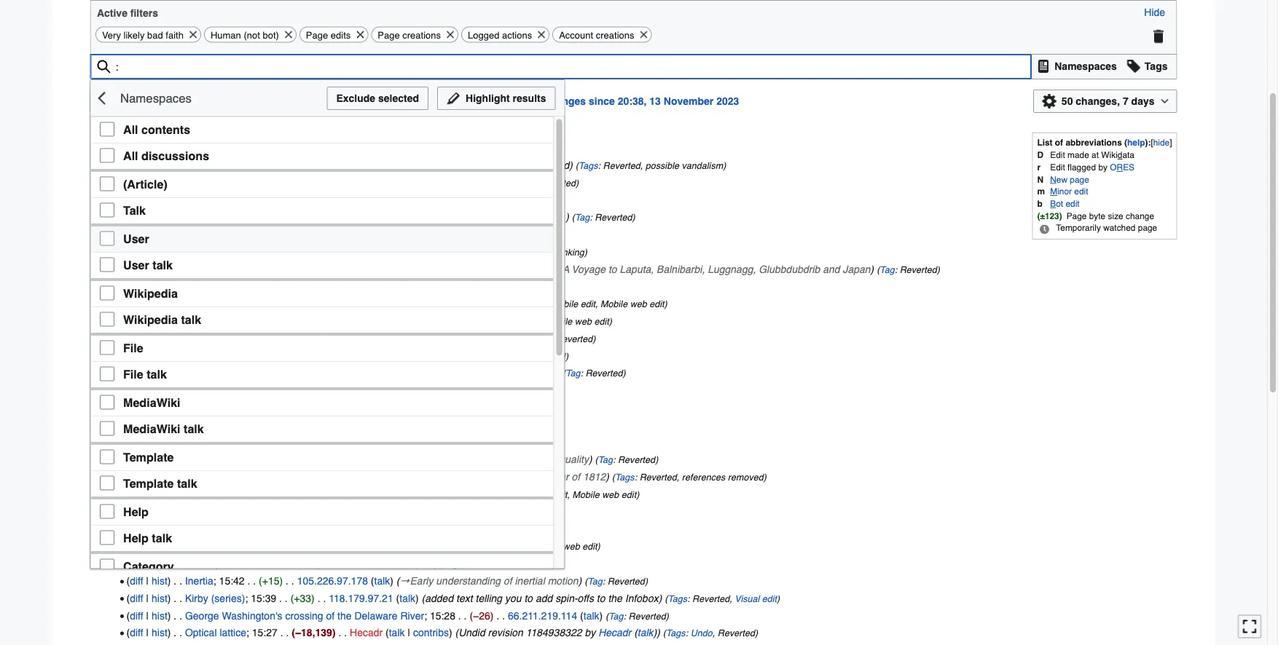 Task type: locate. For each thing, give the bounding box(es) containing it.
‎ 195.224.137.154 talk ‎ tags : reverted visual edit
[[332, 558, 552, 570]]

diff for hist link associated with nebraska cornhuskers football diff link
[[130, 159, 143, 171]]

remove 'human (not bot)' image
[[283, 27, 294, 42]]

2 check image from the top
[[100, 203, 114, 217]]

diff for diff link related to hist link for william stuart-houston
[[130, 333, 143, 345]]

visual inside the ‎ 146.199.212.10 talk ‎ tags : reverted visual edit mobile edit mobile web edit
[[504, 299, 529, 310]]

1 vertical spatial november
[[104, 140, 154, 152]]

: inside the ‎ 105.226.97.178 talk ‎ ( →‎early understanding of inertial motion ) tag : reverted
[[603, 577, 605, 587]]

contribs link down 15:28
[[413, 628, 449, 639]]

25 hist from the top
[[152, 593, 168, 605]]

nicholas ridley (martyr) link
[[185, 420, 294, 431]]

talk link up →‎literary
[[445, 333, 461, 345]]

reverted inside '(undid revision 1184938322 by hecadr ( talk )) tags : undo reverted'
[[718, 629, 755, 639]]

edit inside edit flagged by o r es n n ew page m m inor edit b
[[1051, 163, 1066, 172]]

0 horizontal spatial hecadr link
[[350, 628, 383, 639]]

m up b
[[1038, 187, 1045, 197]]

13 hist from the top
[[152, 368, 168, 379]]

0 horizontal spatial and
[[494, 454, 511, 466]]

diff for 23th diff link from the bottom of the page
[[130, 229, 143, 240]]

tags right the tag icon
[[1145, 61, 1168, 72]]

1 horizontal spatial the
[[534, 472, 548, 483]]

jarvis
[[228, 211, 254, 223]]

−2 ‎
[[292, 194, 310, 206]]

inertia link
[[185, 576, 213, 587]]

web inside the ‎ 146.199.212.10 talk ‎ tags : reverted visual edit mobile edit mobile web edit
[[630, 299, 647, 310]]

tags right meth)
[[452, 247, 471, 258]]

207.177.69.18 link
[[409, 159, 474, 171]]

17 hist from the top
[[152, 437, 168, 449]]

wikipedia for wikipedia
[[123, 287, 178, 300]]

life peer
[[185, 489, 225, 501]]

19:59
[[260, 211, 286, 223]]

web down laputa,
[[630, 299, 647, 310]]

2 hist link from the top
[[152, 177, 168, 188]]

0 horizontal spatial november
[[104, 140, 154, 152]]

1 horizontal spatial m
[[1038, 187, 1045, 197]]

1 horizontal spatial section
[[519, 247, 548, 258]]

hist link for nicholas ridley (martyr)
[[152, 420, 168, 431]]

contribs down hee) in the left of the page
[[437, 211, 473, 223]]

20 hist from the top
[[152, 489, 168, 501]]

: inside '(undid revision 1184938322 by hecadr ( talk )) tags : undo reverted'
[[686, 629, 688, 639]]

0 vertical spatial by
[[1099, 163, 1108, 172]]

ata
[[1123, 151, 1135, 160]]

hist link for inertia
[[152, 576, 168, 587]]

reverted inside the '→‎income and wealth inequality ) tag : reverted'
[[618, 455, 655, 466]]

22 hist from the top
[[152, 541, 168, 553]]

tags link right infobox)
[[668, 594, 687, 605]]

→‎after the war of 1812 link
[[499, 472, 606, 483]]

mediawiki left nicholas
[[123, 422, 180, 436]]

n down the r on the right
[[1038, 175, 1044, 184]]

diff for diff link corresponding to 4th hist link from the top of the page
[[130, 211, 143, 223]]

check image for all discussions
[[100, 148, 114, 163]]

diff for diff link related to hist link corresponding to holland tunnel
[[130, 437, 143, 449]]

26 diff from the top
[[130, 593, 143, 605]]

13 down return to main filter menu 'image'
[[90, 140, 101, 152]]

+33 up crossing
[[294, 593, 311, 605]]

20 hist link from the top
[[152, 541, 168, 553]]

1 vertical spatial help
[[123, 532, 148, 545]]

tags up ‎ 74.174.146.242 talk ‎ tags : reverted mobile edit mobile web edit
[[434, 525, 454, 535]]

tag image
[[1127, 56, 1142, 77]]

1 wikipedia from the top
[[123, 287, 178, 300]]

1 diff from the top
[[130, 159, 143, 171]]

21 hist link from the top
[[152, 558, 168, 570]]

2 hist from the top
[[152, 177, 168, 188]]

0 vertical spatial file
[[123, 341, 143, 355]]

live
[[118, 96, 139, 107]]

check image for category
[[100, 559, 114, 574]]

tag inside →‎part iii: a voyage to laputa, balnibarbi, luggnagg, glubbdubdrib and japan ) tag : reverted
[[880, 265, 895, 275]]

visual edit link for tags link above ‎ 74.174.146.242 talk ‎ tags : reverted mobile edit mobile web edit
[[501, 525, 543, 535]]

1 horizontal spatial 7
[[1123, 96, 1129, 107]]

17 diff link from the top
[[130, 437, 143, 449]]

hist link for 7
[[152, 246, 168, 258]]

tags right typo)
[[456, 490, 476, 501]]

diff for diff link related to hist link corresponding to optical lattice
[[130, 628, 143, 639]]

logged actions
[[468, 30, 532, 41]]

→‎biography link
[[470, 333, 526, 345]]

to
[[609, 263, 617, 275], [524, 593, 533, 605], [597, 593, 605, 605]]

1 horizontal spatial 13
[[650, 96, 661, 107]]

november inside button
[[664, 96, 714, 107]]

8 check image from the top
[[100, 422, 114, 436]]

fullscreen image
[[1243, 620, 1258, 635]]

hist for george washington's crossing of the delaware river
[[152, 610, 168, 622]]

diff for diff link associated with 16th hist link from the top
[[130, 454, 143, 466]]

+35 up 146.199.212.10
[[341, 281, 358, 292]]

0 vertical spatial +33
[[297, 316, 315, 327]]

8 diff from the top
[[130, 281, 143, 292]]

diff for diff link associated with hist link associated with meningitis
[[130, 524, 143, 535]]

22 diff link from the top
[[130, 541, 143, 553]]

section blanking
[[488, 230, 554, 240]]

reverted inside ‎ 142.47.234.254 talk ‎ ( →‎after the war of 1812 ) tags : reverted references removed
[[640, 473, 677, 483]]

tags inside the ‎ 146.199.212.10 talk ‎ tags : reverted visual edit mobile edit mobile web edit
[[437, 299, 456, 310]]

1 creations from the left
[[403, 30, 441, 41]]

reverted inside the ‎ 145.255.0.83 talk ‎ (fixed typo) tags : reverted mobile edit mobile web edit
[[481, 490, 518, 501]]

diff link for hist link for william stuart-houston
[[130, 333, 143, 345]]

mediawiki up the mediawiki talk
[[123, 396, 180, 410]]

m
[[1051, 187, 1058, 197]]

wiki
[[1102, 151, 1118, 160]]

9 hist link from the top
[[152, 316, 168, 327]]

0 horizontal spatial namespaces
[[120, 91, 192, 105]]

hecadr link down "‎ 66.211.219.114 talk ‎ tag : reverted"
[[599, 628, 632, 639]]

hecadr link down delaware at left bottom
[[350, 628, 383, 639]]

1 vertical spatial 13
[[90, 140, 101, 152]]

1 vertical spatial namespaces
[[120, 91, 192, 105]]

list
[[1038, 138, 1053, 148]]

6 hist from the top
[[152, 246, 168, 258]]

14 diff from the top
[[130, 385, 143, 397]]

wikipedia left ernst
[[123, 313, 178, 327]]

( down →‎income and wealth inequality link
[[496, 472, 499, 483]]

: inside →‎part iii: a voyage to laputa, balnibarbi, luggnagg, glubbdubdrib and japan ) tag : reverted
[[895, 265, 898, 275]]

change
[[1126, 211, 1155, 221]]

14 hist from the top
[[152, 385, 168, 397]]

+35
[[341, 281, 358, 292], [338, 333, 356, 345]]

edit inside ‎ 118.179.97.21 talk ‎ (added text telling you to add spin-offs to the infobox) tags : reverted visual edit
[[762, 594, 777, 605]]

0 vertical spatial +35 ‎
[[341, 281, 364, 292]]

0 horizontal spatial to
[[524, 593, 533, 605]]

1 hist from the top
[[152, 159, 168, 171]]

27 diff from the top
[[130, 610, 143, 622]]

24 hist link from the top
[[152, 610, 168, 622]]

0 horizontal spatial hecadr
[[350, 628, 383, 639]]

kirby (series)
[[185, 593, 245, 605]]

visual edit link
[[504, 299, 546, 310], [501, 525, 543, 535], [510, 559, 552, 570], [735, 594, 777, 605]]

talk link down ‎ 12.232.160.99 talk ‎ (i hate meth) tags : reverted section blanking at the top of the page
[[447, 281, 463, 292]]

10 diff from the top
[[130, 316, 143, 327]]

the left war at the bottom
[[534, 472, 548, 483]]

1 vertical spatial +33
[[294, 593, 311, 605]]

reverted inside ‎ 207.177.69.18 talk ‎ (it was needed) tags : reverted possible vandalism
[[603, 160, 641, 171]]

1 horizontal spatial 2023
[[717, 96, 739, 107]]

ernst
[[185, 316, 209, 327]]

check image for file
[[100, 341, 114, 355]]

clear all filters image
[[1152, 25, 1167, 47]]

15:28
[[430, 610, 456, 622]]

2 user from the top
[[123, 258, 149, 272]]

file down wikipedia talk
[[123, 368, 143, 381]]

mediawiki for mediawiki
[[123, 396, 180, 410]]

0 horizontal spatial creations
[[403, 30, 441, 41]]

tags right 1812
[[615, 473, 635, 483]]

remove 'page edits' image
[[355, 27, 365, 42]]

hist link for rexy
[[152, 385, 168, 397]]

1 horizontal spatial n
[[1051, 175, 1057, 184]]

hist for inertia
[[152, 576, 168, 587]]

24 hist from the top
[[152, 576, 168, 587]]

hist for ernst haeckel
[[152, 316, 168, 327]]

hist link for holland tunnel
[[152, 437, 168, 449]]

help up category
[[123, 532, 148, 545]]

talk link down tags : reverted mobile edit mobile web edit at the left
[[541, 368, 557, 379]]

0 vertical spatial wikipedia
[[123, 287, 178, 300]]

1 vertical spatial file
[[123, 368, 143, 381]]

2 all from the top
[[123, 149, 138, 163]]

0 vertical spatial user
[[123, 232, 149, 246]]

reverted inside the ‎ 216.47.187.54 talk ‎ ( →‎biography ) tag : reverted
[[556, 334, 593, 345]]

( down the 195.224.137.154 "link"
[[396, 576, 400, 587]]

2 horizontal spatial to
[[609, 263, 617, 275]]

5 check image from the top
[[100, 341, 114, 355]]

hist for eukaryote
[[152, 541, 168, 553]]

diff for diff link for inertia hist link
[[130, 576, 143, 587]]

diff link for hist link related to george washington's crossing of the delaware river
[[130, 610, 143, 622]]

association
[[281, 177, 333, 188]]

16 diff from the top
[[130, 420, 143, 431]]

19 diff link from the top
[[130, 472, 143, 483]]

+35 ‎
[[341, 281, 364, 292], [338, 333, 362, 345]]

0 horizontal spatial m
[[185, 211, 194, 223]]

23 diff link from the top
[[130, 558, 143, 570]]

since
[[589, 96, 615, 107]]

hist for thomas john barnardo
[[152, 281, 168, 292]]

nebraska
[[185, 159, 229, 171]]

contribs link down hee) in the left of the page
[[437, 211, 473, 223]]

check image for mediawiki talk
[[100, 422, 114, 436]]

1 horizontal spatial november
[[664, 96, 714, 107]]

diff link for thomas john barnardo hist link
[[130, 281, 143, 292]]

edit inside b ot edit (±123) page byte size change
[[1066, 199, 1080, 209]]

0 horizontal spatial 2023
[[157, 140, 180, 152]]

mary
[[228, 298, 251, 310]]

26 hist from the top
[[152, 610, 168, 622]]

:
[[598, 160, 601, 171], [534, 178, 536, 188], [476, 195, 479, 206], [590, 213, 593, 223], [471, 247, 474, 258], [895, 265, 898, 275], [487, 282, 490, 292], [456, 299, 459, 310], [448, 317, 451, 327], [550, 334, 553, 345], [523, 351, 526, 362], [581, 369, 583, 379], [439, 386, 442, 397], [453, 438, 456, 449], [613, 455, 616, 466], [635, 473, 637, 483], [476, 490, 478, 501], [454, 525, 456, 535], [437, 542, 439, 553], [463, 559, 465, 570], [603, 577, 605, 587], [687, 594, 690, 605], [624, 612, 626, 622], [686, 629, 688, 639]]

thomas john barnardo link
[[185, 281, 292, 292]]

diff for diff link corresponding to american basketball association's hist link
[[130, 177, 143, 188]]

page right remove 'page edits' icon
[[378, 30, 400, 41]]

13
[[650, 96, 661, 107], [90, 140, 101, 152]]

1 vertical spatial the
[[608, 593, 622, 605]]

2 horizontal spatial page
[[1067, 211, 1087, 221]]

13 right the "20:38,"
[[650, 96, 661, 107]]

clock image
[[1038, 225, 1052, 234]]

10 hist link from the top
[[152, 333, 168, 345]]

7 check image from the top
[[100, 559, 114, 574]]

−23
[[381, 177, 399, 188]]

6 check image from the top
[[100, 367, 114, 381]]

3 hist from the top
[[152, 194, 168, 206]]

25 diff link from the top
[[130, 593, 143, 605]]

check image for mediawiki
[[100, 395, 114, 410]]

file up file talk
[[123, 341, 143, 355]]

know
[[520, 211, 544, 223]]

tag inside ‎ 76.8.240.18 talk ‎ ( →‎name ) tag : reverted
[[424, 386, 439, 397]]

undo link
[[691, 629, 713, 639]]

1 vertical spatial by
[[585, 628, 596, 639]]

hist for jean-baptiste assiginack
[[152, 472, 168, 483]]

tag link
[[519, 178, 534, 188], [461, 195, 476, 206], [575, 213, 590, 223], [880, 265, 895, 275], [472, 282, 487, 292], [536, 334, 550, 345], [566, 369, 581, 379], [424, 386, 439, 397], [439, 438, 453, 449], [598, 455, 613, 466], [588, 577, 603, 587], [609, 612, 624, 622]]

1 diff link from the top
[[130, 159, 143, 171]]

0 horizontal spatial n
[[1038, 175, 1044, 184]]

page left edits
[[306, 30, 328, 41]]

reverted inside ‎ 118.179.97.21 talk ‎ (added text telling you to add spin-offs to the infobox) tags : reverted visual edit
[[693, 594, 730, 605]]

hist link for ernst haeckel
[[152, 316, 168, 327]]

contents
[[141, 123, 190, 136]]

145.255.0.83
[[309, 489, 368, 501]]

205.209.14.58 link
[[309, 524, 374, 535]]

1 hist link from the top
[[152, 159, 168, 171]]

talk link down 92.25.209.101 link
[[412, 298, 428, 310]]

2023 down contents at the left of page
[[157, 140, 180, 152]]

0 vertical spatial namespaces
[[1055, 61, 1117, 72]]

diff link for 11th hist link from the top
[[130, 368, 143, 379]]

→‎name link
[[378, 385, 415, 397]]

17 diff from the top
[[130, 437, 143, 449]]

7 check image from the top
[[100, 395, 114, 410]]

days
[[1132, 96, 1155, 107]]

haber process
[[185, 558, 251, 570]]

page down 'flagged'
[[1070, 175, 1090, 184]]

tags link up ‎ 74.174.146.242 talk ‎ tags : reverted mobile edit mobile web edit
[[434, 525, 454, 535]]

1 edit from the top
[[1051, 151, 1066, 160]]

namespaces
[[1055, 61, 1117, 72], [120, 91, 192, 105]]

205.209.14.58
[[309, 524, 374, 535]]

0 vertical spatial november
[[664, 96, 714, 107]]

hist link for george washington's crossing of the delaware river
[[152, 610, 168, 622]]

hist link for boise airport
[[152, 194, 168, 206]]

: inside "‎ 199.119.28.218 talk ‎ tag : reverted"
[[453, 438, 456, 449]]

diff for diff link related to hist link related to ottery st mary
[[130, 298, 143, 310]]

hist for meningitis
[[152, 524, 168, 535]]

+35 ‎ up the 173.46.96.186
[[338, 333, 362, 345]]

1 horizontal spatial hecadr
[[599, 628, 632, 639]]

14 hist link from the top
[[152, 420, 168, 431]]

1 vertical spatial user
[[123, 258, 149, 272]]

reverted inside the ‎ 105.226.97.178 talk ‎ ( →‎early understanding of inertial motion ) tag : reverted
[[608, 577, 645, 587]]

web up motion
[[563, 542, 580, 553]]

21 diff link from the top
[[130, 524, 143, 535]]

0 vertical spatial contribs
[[437, 211, 473, 223]]

14 diff link from the top
[[130, 385, 143, 397]]

0 vertical spatial 7
[[1123, 96, 1129, 107]]

13 hist link from the top
[[152, 402, 168, 414]]

needed)
[[535, 159, 573, 171]]

hist for life peer
[[152, 489, 168, 501]]

5 diff from the top
[[130, 229, 143, 240]]

+35 up the 173.46.96.186
[[338, 333, 356, 345]]

diff for hist link related to nicholas ridley (martyr)'s diff link
[[130, 420, 143, 431]]

namespaces up changes, on the right top of the page
[[1055, 61, 1117, 72]]

talk link down −1,493 ‎
[[374, 489, 390, 501]]

1 vertical spatial section
[[519, 247, 548, 258]]

reverted inside the ‎ 146.199.212.10 talk ‎ tags : reverted visual edit mobile edit mobile web edit
[[461, 299, 499, 310]]

diff link for 20th hist link from the bottom
[[130, 263, 143, 275]]

namespaces up all contents
[[120, 91, 192, 105]]

: inside ‎ 76.8.240.18 talk ‎ ( →‎name ) tag : reverted
[[439, 386, 442, 397]]

visual edit link for tags link under ‎ 74.174.146.242 talk ‎ tags : reverted mobile edit mobile web edit
[[510, 559, 552, 570]]

15 hist from the top
[[152, 402, 168, 414]]

hist link for thomas john barnardo
[[152, 281, 168, 292]]

you right (did
[[501, 211, 517, 223]]

21 diff from the top
[[130, 506, 143, 518]]

check image for template talk
[[100, 476, 114, 491]]

settings image
[[1042, 91, 1057, 112]]

to left laputa,
[[609, 263, 617, 275]]

tag inside the ‎ 105.226.97.178 talk ‎ ( →‎early understanding of inertial motion ) tag : reverted
[[588, 577, 603, 587]]

+70
[[300, 558, 318, 570]]

15 hist link from the top
[[152, 437, 168, 449]]

10 diff link from the top
[[130, 316, 143, 327]]

page down change
[[1139, 223, 1158, 233]]

1 n from the left
[[1038, 175, 1044, 184]]

n up m
[[1051, 175, 1057, 184]]

talk link down (tittle)
[[392, 541, 408, 553]]

21 hist from the top
[[152, 524, 168, 535]]

mobile down iii:
[[545, 317, 573, 327]]

7 left days
[[1123, 96, 1129, 107]]

20 diff link from the top
[[130, 506, 143, 518]]

ottery st mary
[[185, 298, 251, 310]]

(series)
[[211, 593, 245, 605]]

24 diff from the top
[[130, 558, 143, 570]]

holland tunnel link
[[185, 437, 253, 449]]

8 hist link from the top
[[152, 298, 168, 310]]

1 all from the top
[[123, 123, 138, 136]]

tags right needed)
[[579, 160, 598, 171]]

blanking inside ‎ 12.232.160.99 talk ‎ (i hate meth) tags : reverted section blanking
[[550, 247, 585, 258]]

1 horizontal spatial creations
[[596, 30, 635, 41]]

tags inside ‎ 207.177.69.18 talk ‎ (it was needed) tags : reverted possible vandalism
[[579, 160, 598, 171]]

2 help from the top
[[123, 532, 148, 545]]

1 vertical spatial all
[[123, 149, 138, 163]]

hist link for kirby (series)
[[152, 593, 168, 605]]

3 check image from the top
[[100, 258, 114, 272]]

tags link right ))
[[666, 629, 686, 639]]

0 vertical spatial 13
[[650, 96, 661, 107]]

file for file talk
[[123, 368, 143, 381]]

web inside ‎ 74.174.146.242 talk ‎ tags : reverted mobile edit mobile web edit
[[563, 542, 580, 553]]

0 horizontal spatial page
[[306, 30, 328, 41]]

hecadr down "‎ 66.211.219.114 talk ‎ tag : reverted"
[[599, 628, 632, 639]]

17 hist link from the top
[[152, 472, 168, 483]]

12 hist link from the top
[[152, 385, 168, 397]]

0 horizontal spatial 7
[[185, 246, 191, 258]]

november right the "20:38,"
[[664, 96, 714, 107]]

0 vertical spatial and
[[823, 263, 840, 275]]

1 vertical spatial wikipedia
[[123, 313, 178, 327]]

page for page creations
[[378, 30, 400, 41]]

0 vertical spatial m
[[1038, 187, 1045, 197]]

1 horizontal spatial page
[[378, 30, 400, 41]]

2 diff link from the top
[[130, 177, 143, 188]]

1 horizontal spatial hecadr link
[[599, 628, 632, 639]]

7 left 19:34
[[185, 246, 191, 258]]

7 link
[[185, 246, 191, 258]]

2023 inside button
[[717, 96, 739, 107]]

1 vertical spatial contribs
[[413, 628, 449, 639]]

1 vertical spatial template
[[123, 477, 174, 491]]

section down (did
[[488, 230, 517, 240]]

1 vertical spatial page
[[1139, 223, 1158, 233]]

the down 118.179.97.21
[[338, 610, 352, 622]]

1 template from the top
[[123, 451, 174, 464]]

tags up ‎ 173.46.96.186 talk ‎ ( →‎literary career ) tag : reverted
[[429, 317, 448, 327]]

check image for (article)
[[100, 177, 114, 191]]

tags inside ‎ 118.179.97.21 talk ‎ (added text telling you to add spin-offs to the infobox) tags : reverted visual edit
[[668, 594, 687, 605]]

+33 up 18:05 on the bottom of page
[[297, 316, 315, 327]]

27 diff link from the top
[[130, 628, 143, 639]]

vandalism
[[682, 160, 723, 171]]

account
[[559, 30, 594, 41]]

+33 ‎
[[294, 593, 318, 605]]

delaware
[[355, 610, 398, 622]]

diff link for 16th hist link from the top
[[130, 454, 143, 466]]

195.224.137.154 link
[[335, 558, 412, 570]]

and up →‎after
[[494, 454, 511, 466]]

william stuart-houston 18:05
[[185, 333, 321, 345]]

reverted inside talk ‎ tag : reverted
[[586, 369, 623, 379]]

22 hist link from the top
[[152, 576, 168, 587]]

1 user from the top
[[123, 232, 149, 246]]

1 vertical spatial +35 ‎
[[338, 333, 362, 345]]

7 diff from the top
[[130, 263, 143, 275]]

check image
[[100, 148, 114, 163], [100, 203, 114, 217], [100, 231, 114, 246], [100, 312, 114, 327], [100, 341, 114, 355], [100, 367, 114, 381], [100, 395, 114, 410], [100, 422, 114, 436], [100, 476, 114, 491], [100, 531, 114, 545]]

1 vertical spatial and
[[494, 454, 511, 466]]

10 check image from the top
[[100, 531, 114, 545]]

1 horizontal spatial page
[[1139, 223, 1158, 233]]

15 diff link from the top
[[130, 402, 143, 414]]

1 vertical spatial edit
[[1051, 163, 1066, 172]]

edit inside ‎ 205.209.14.58 talk ‎ (tittle) tags : reverted visual edit
[[528, 525, 543, 535]]

)
[[871, 263, 874, 275], [526, 333, 530, 345], [499, 350, 503, 362], [415, 385, 419, 397], [589, 454, 592, 466], [606, 472, 609, 483], [579, 576, 582, 587]]

all for all discussions
[[123, 149, 138, 163]]

diff link for eukaryote hist link
[[130, 541, 143, 553]]

namespaces inside the filters list box
[[120, 91, 192, 105]]

(fixed
[[396, 489, 425, 501]]

: inside ‎ 207.177.69.18 talk ‎ (it was needed) tags : reverted possible vandalism
[[598, 160, 601, 171]]

tags right infobox)
[[668, 594, 687, 605]]

(article)
[[123, 177, 167, 191]]

check image
[[100, 122, 114, 137], [100, 177, 114, 191], [100, 258, 114, 272], [100, 286, 114, 301], [100, 450, 114, 465], [100, 505, 114, 519], [100, 559, 114, 574]]

mobile up →‎early understanding of inertial motion link
[[484, 542, 511, 553]]

edit inside edit flagged by o r es n n ew page m m inor edit b
[[1075, 187, 1089, 197]]

add
[[536, 593, 553, 605]]

‎ hecadr
[[347, 628, 383, 639]]

namespaces button
[[1032, 55, 1123, 78]]

mobile up motion
[[534, 542, 561, 553]]

hide button
[[1151, 138, 1173, 148]]

talk ‎ tag : reverted
[[541, 368, 623, 379]]

edit
[[1075, 187, 1089, 197], [1066, 199, 1080, 209], [531, 299, 546, 310], [581, 299, 596, 310], [650, 299, 665, 310], [526, 317, 540, 327], [594, 317, 609, 327], [553, 490, 568, 501], [622, 490, 637, 501], [528, 525, 543, 535], [514, 542, 528, 553], [583, 542, 597, 553], [538, 559, 552, 570], [762, 594, 777, 605]]

22 diff from the top
[[130, 524, 143, 535]]

template for template
[[123, 451, 174, 464]]

2 diff from the top
[[130, 177, 143, 188]]

( up career at the bottom of page
[[467, 333, 470, 345]]

+19
[[257, 385, 274, 397]]

0 vertical spatial all
[[123, 123, 138, 136]]

check image for user talk
[[100, 258, 114, 272]]

: inside ‎ 142.47.234.254 talk ‎ ( →‎after the war of 1812 ) tags : reverted references removed
[[635, 473, 637, 483]]

new
[[522, 96, 542, 107]]

diff link for 4th hist link from the top of the page
[[130, 211, 143, 223]]

0 vertical spatial page
[[1070, 175, 1090, 184]]

0 vertical spatial mediawiki
[[123, 396, 180, 410]]

: inside the ‎ 216.47.187.54 talk ‎ ( →‎biography ) tag : reverted
[[550, 334, 553, 345]]

0 horizontal spatial the
[[338, 610, 352, 622]]

remove 'logged actions' image
[[537, 27, 547, 42]]

visual inside ‎ 118.179.97.21 talk ‎ (added text telling you to add spin-offs to the infobox) tags : reverted visual edit
[[735, 594, 760, 605]]

kirby (series) link
[[185, 593, 245, 605]]

2 check image from the top
[[100, 177, 114, 191]]

page up temporarily
[[1067, 211, 1087, 221]]

all up 13 november 2023
[[123, 123, 138, 136]]

‎ 12.232.160.99 talk ‎ (i hate meth) tags : reverted section blanking
[[292, 246, 585, 258]]

1 horizontal spatial and
[[823, 263, 840, 275]]

tag inside the '→‎income and wealth inequality ) tag : reverted'
[[598, 455, 613, 466]]

check image for all contents
[[100, 122, 114, 137]]

0 vertical spatial 2023
[[717, 96, 739, 107]]

check image for wikipedia
[[100, 286, 114, 301]]

diff for diff link for thomas john barnardo hist link
[[130, 281, 143, 292]]

diff link for hist link corresponding to holland tunnel
[[130, 437, 143, 449]]

help up help talk
[[123, 506, 148, 519]]

hist for holland tunnel
[[152, 437, 168, 449]]

26 diff link from the top
[[130, 610, 143, 622]]

0 vertical spatial edit
[[1051, 151, 1066, 160]]

9 diff link from the top
[[130, 298, 143, 310]]

1 vertical spatial m
[[185, 211, 194, 223]]

flagged
[[1068, 163, 1097, 172]]

talk link down infobox)
[[638, 628, 654, 639]]

wealth
[[514, 454, 543, 466]]

7 hist link from the top
[[152, 281, 168, 292]]

updates
[[142, 96, 181, 107]]

diff link for hist link associated with meningitis
[[130, 524, 143, 535]]

2 horizontal spatial the
[[608, 593, 622, 605]]

reverted inside "‎ 199.119.28.218 talk ‎ tag : reverted"
[[458, 438, 496, 449]]

0 vertical spatial template
[[123, 451, 174, 464]]

by left o at the right top of the page
[[1099, 163, 1108, 172]]

visual inside ‎ 195.224.137.154 talk ‎ tags : reverted visual edit
[[510, 559, 535, 570]]

1 horizontal spatial by
[[1099, 163, 1108, 172]]

diff for 11th hist link from the top diff link
[[130, 368, 143, 379]]

blanking down know
[[520, 230, 554, 240]]

tags
[[1145, 61, 1168, 72], [579, 160, 598, 171], [452, 247, 471, 258], [437, 299, 456, 310], [429, 317, 448, 327], [615, 473, 635, 483], [456, 490, 476, 501], [434, 525, 454, 535], [417, 542, 437, 553], [443, 559, 463, 570], [668, 594, 687, 605], [666, 629, 686, 639]]

20:35
[[331, 159, 356, 171]]

1 vertical spatial blanking
[[550, 247, 585, 258]]

‎ 199.119.28.218 talk ‎ tag : reverted
[[334, 437, 496, 449]]

by down "‎ 66.211.219.114 talk ‎ tag : reverted"
[[585, 628, 596, 639]]

diff link for haber process's hist link
[[130, 558, 143, 570]]

0 vertical spatial you
[[501, 211, 517, 223]]

3 hist link from the top
[[152, 194, 168, 206]]

11 hist from the top
[[152, 333, 168, 345]]

help for help
[[123, 506, 148, 519]]

3 diff from the top
[[130, 194, 143, 206]]

edit up the ew
[[1051, 163, 1066, 172]]

1 vertical spatial mediawiki
[[123, 422, 180, 436]]

diff link for american basketball association's hist link
[[130, 177, 143, 188]]

50
[[1062, 96, 1073, 107]]

understanding
[[436, 576, 501, 587]]

8 hist from the top
[[152, 281, 168, 292]]

web down 1812
[[602, 490, 619, 501]]

of left the inertial
[[504, 576, 512, 587]]

0 vertical spatial help
[[123, 506, 148, 519]]

live updates button
[[90, 90, 190, 113]]

0 horizontal spatial by
[[585, 628, 596, 639]]

1 horizontal spatial namespaces
[[1055, 61, 1117, 72]]

remove 'page creations' image
[[445, 27, 456, 42]]

river
[[401, 610, 424, 622]]

and left "japan"
[[823, 263, 840, 275]]

19 hist link from the top
[[152, 524, 168, 535]]

: inside ‎ 205.209.14.58 talk ‎ (tittle) tags : reverted visual edit
[[454, 525, 456, 535]]

50 changes, 7 days button
[[1034, 90, 1178, 113]]

2 wikipedia from the top
[[123, 313, 178, 327]]

1 horizontal spatial to
[[597, 593, 605, 605]]

help
[[123, 506, 148, 519], [123, 532, 148, 545]]

9 diff from the top
[[130, 298, 143, 310]]

all up "(article)"
[[123, 149, 138, 163]]

6 check image from the top
[[100, 505, 114, 519]]

hecadr down delaware at left bottom
[[350, 628, 383, 639]]

2 vertical spatial the
[[338, 610, 352, 622]]

contribs down 15:28
[[413, 628, 449, 639]]

diff link for hist link for rexy
[[130, 385, 143, 397]]

0 horizontal spatial page
[[1070, 175, 1090, 184]]

mediawiki for mediawiki talk
[[123, 422, 180, 436]]

19 hist from the top
[[152, 472, 168, 483]]

Filter changes (use menu or search for filter name) text field
[[90, 54, 1032, 80]]

+35 ‎ up 146.199.212.10
[[341, 281, 364, 292]]

wikipedia for wikipedia talk
[[123, 313, 178, 327]]

5 check image from the top
[[100, 450, 114, 465]]

23 diff from the top
[[130, 541, 143, 553]]

0 horizontal spatial section
[[488, 230, 517, 240]]

1 help from the top
[[123, 506, 148, 519]]

1 mediawiki from the top
[[123, 396, 180, 410]]

1 check image from the top
[[100, 148, 114, 163]]

watched
[[1104, 223, 1136, 233]]

reverted inside ‎ 76.8.240.18 talk ‎ ( →‎name ) tag : reverted
[[444, 386, 482, 397]]

2 template from the top
[[123, 477, 174, 491]]



Task type: vqa. For each thing, say whether or not it's contained in the screenshot.
Basel Link
no



Task type: describe. For each thing, give the bounding box(es) containing it.
diff for diff link related to eukaryote hist link
[[130, 541, 143, 553]]

nicholas
[[185, 420, 224, 431]]

12 diff link from the top
[[130, 350, 143, 362]]

tags button
[[1123, 55, 1173, 78]]

ottery st mary link
[[185, 298, 251, 310]]

: inside ‎ 173.46.96.186 talk ‎ ( →‎literary career ) tag : reverted
[[523, 351, 526, 362]]

tags inside ‎ 12.232.160.99 talk ‎ (i hate meth) tags : reverted section blanking
[[452, 247, 471, 258]]

20:38,
[[618, 96, 647, 107]]

diff link for hist link related to ottery st mary
[[130, 298, 143, 310]]

namespaces inside button
[[1055, 61, 1117, 72]]

−26
[[473, 610, 490, 622]]

81.101.16.101
[[332, 316, 398, 327]]

( for →‎after
[[496, 472, 499, 483]]

2 hecadr link from the left
[[599, 628, 632, 639]]

0 horizontal spatial 13
[[90, 140, 101, 152]]

→‎income and wealth inequality ) tag : reverted
[[447, 454, 655, 466]]

tags inside button
[[1145, 61, 1168, 72]]

tag inside talk ‎ tag : reverted
[[566, 369, 581, 379]]

→‎biography
[[470, 333, 526, 345]]

mobile up →‎biography
[[496, 317, 523, 327]]

help for help talk
[[123, 532, 148, 545]]

human
[[211, 30, 241, 41]]

reverted inside ‎ 12.232.160.99 talk ‎ (i hate meth) tags : reverted section blanking
[[476, 247, 514, 258]]

tunnel
[[222, 437, 253, 449]]

18 hist from the top
[[152, 454, 168, 466]]

talk link down 195.224.137.154
[[374, 576, 390, 587]]

hist for kirby (series)
[[152, 593, 168, 605]]

: inside ‎ 92.25.209.101 talk ‎ tag : reverted
[[487, 282, 490, 292]]

1 vertical spatial +35
[[338, 333, 356, 345]]

11 hist link from the top
[[152, 368, 168, 379]]

reverted inside ‎ 74.174.146.242 talk ‎ tags : reverted mobile edit mobile web edit
[[442, 542, 479, 553]]

talk link down offs
[[584, 610, 600, 622]]

talk link left (tittle)
[[381, 524, 396, 535]]

check image for wikipedia talk
[[100, 312, 114, 327]]

tag inside the ‎ 216.47.187.54 talk ‎ ( →‎biography ) tag : reverted
[[536, 334, 550, 345]]

0 vertical spatial the
[[534, 472, 548, 483]]

+56
[[374, 159, 391, 171]]

faith
[[166, 30, 184, 41]]

7 inside 50 changes, 7 days button
[[1123, 96, 1129, 107]]

highlight results button
[[437, 87, 556, 110]]

user for user
[[123, 232, 149, 246]]

0 vertical spatial contribs link
[[437, 211, 473, 223]]

edits
[[331, 30, 351, 41]]

of right list
[[1056, 138, 1064, 148]]

: inside ‎ (did you know fact.) tag : reverted
[[590, 213, 593, 223]]

18:05
[[295, 333, 321, 345]]

talk link up the river
[[400, 593, 416, 605]]

assiginack
[[250, 472, 299, 483]]

4 hist link from the top
[[152, 211, 168, 223]]

( left ))
[[634, 628, 638, 639]]

william stuart-houston link
[[185, 333, 289, 345]]

file talk
[[123, 368, 167, 381]]

page inside edit flagged by o r es n n ew page m m inor edit b
[[1070, 175, 1090, 184]]

+36 ‎
[[291, 350, 315, 362]]

reverted inside ‎ 71.89.153.226 talk ‎ (tee hee) tag : reverted
[[481, 195, 519, 206]]

18:19
[[257, 298, 282, 310]]

visual inside ‎ 205.209.14.58 talk ‎ (tittle) tags : reverted visual edit
[[501, 525, 526, 535]]

: inside the ‎ 146.199.212.10 talk ‎ tags : reverted visual edit mobile edit mobile web edit
[[456, 299, 459, 310]]

: inside ‎ 74.174.146.242 talk ‎ tags : reverted mobile edit mobile web edit
[[437, 542, 439, 553]]

reverted inside ‎ (did you know fact.) tag : reverted
[[595, 213, 632, 223]]

: inside ‎ 118.179.97.21 talk ‎ (added text telling you to add spin-offs to the infobox) tags : reverted visual edit
[[687, 594, 690, 605]]

1 vertical spatial 2023
[[157, 140, 180, 152]]

offs
[[578, 593, 594, 605]]

diff link for hist link corresponding to 7
[[130, 246, 143, 258]]

diff for diff link for 20th hist link from the bottom
[[130, 263, 143, 275]]

diff for diff link associated with hist link associated with jean-baptiste assiginack
[[130, 472, 143, 483]]

optical lattice
[[185, 628, 246, 639]]

12.232.160.99 link
[[294, 246, 360, 258]]

check image for help talk
[[100, 531, 114, 545]]

tags link right 1812
[[615, 473, 635, 483]]

diff link for inertia hist link
[[130, 576, 143, 587]]

web up talk ‎ tag : reverted
[[575, 317, 592, 327]]

hist for nicholas ridley (martyr)
[[152, 420, 168, 431]]

tag inside ‎ 92.25.209.101 talk ‎ tag : reverted
[[472, 282, 487, 292]]

reverted inside ‎ 195.224.137.154 talk ‎ tags : reverted visual edit
[[468, 559, 505, 570]]

all for all contents
[[123, 123, 138, 136]]

92.25.209.101 link
[[375, 281, 441, 292]]

b ot edit (±123) page byte size change
[[1038, 199, 1155, 221]]

18:04
[[248, 350, 274, 362]]

by inside edit flagged by o r es n n ew page m m inor edit b
[[1099, 163, 1108, 172]]

ot
[[1056, 199, 1064, 209]]

likely
[[124, 30, 145, 41]]

mobile down laputa,
[[601, 299, 628, 310]]

: inside ‎ 12.232.160.99 talk ‎ (i hate meth) tags : reverted section blanking
[[471, 247, 474, 258]]

3 check image from the top
[[100, 231, 114, 246]]

highlight image
[[446, 87, 461, 109]]

0 vertical spatial blanking
[[520, 230, 554, 240]]

‎ fishyplayzthis
[[335, 211, 407, 223]]

reverted inside "‎ 66.211.219.114 talk ‎ tag : reverted"
[[629, 612, 666, 622]]

haber
[[185, 558, 213, 570]]

diff link for hist link associated with nebraska cornhuskers football
[[130, 159, 143, 171]]

glubbdubdrib
[[759, 263, 820, 275]]

+10
[[274, 489, 291, 501]]

( for →‎biography
[[467, 333, 470, 345]]

1 vertical spatial you
[[505, 593, 522, 605]]

diff link for hist link related to nicholas ridley (martyr)
[[130, 420, 143, 431]]

talk link down ‎ 71.89.153.226 talk ‎ (tee hee) tag : reverted
[[413, 211, 429, 223]]

telling
[[476, 593, 502, 605]]

actions
[[502, 30, 532, 41]]

‎ 216.47.187.54 talk ‎ ( →‎biography ) tag : reverted
[[370, 333, 593, 345]]

diff link for 13th hist link from the top
[[130, 402, 143, 414]]

return to main filter menu image
[[95, 87, 110, 109]]

: inside ‎ 195.224.137.154 talk ‎ tags : reverted visual edit
[[463, 559, 465, 570]]

: inside ‎ 71.89.153.226 talk ‎ (tee hee) tag : reverted
[[476, 195, 479, 206]]

tags inside ‎ 142.47.234.254 talk ‎ ( →‎after the war of 1812 ) tags : reverted references removed
[[615, 473, 635, 483]]

hist for william stuart-houston
[[152, 333, 168, 345]]

account creations
[[559, 30, 635, 41]]

( up "ata"
[[1125, 138, 1128, 148]]

→‎part iii: a voyage to laputa, balnibarbi, luggnagg, glubbdubdrib and japan link
[[517, 263, 871, 275]]

talk link up →‎early
[[418, 558, 434, 570]]

war
[[551, 472, 569, 483]]

talk link down the 173.46.96.186
[[352, 385, 368, 397]]

very
[[102, 30, 121, 41]]

13 inside button
[[650, 96, 661, 107]]

talk link up 142.47.234.254
[[413, 437, 429, 449]]

−26 ‎
[[473, 610, 497, 622]]

(±123)
[[1038, 211, 1063, 221]]

tags link right needed)
[[579, 160, 598, 171]]

hist for nebraska cornhuskers football
[[152, 159, 168, 171]]

mobile down ‎ 142.47.234.254 talk ‎ ( →‎after the war of 1812 ) tags : reverted references removed
[[573, 490, 600, 501]]

tags link up ‎ 173.46.96.186 talk ‎ ( →‎literary career ) tag : reverted
[[429, 317, 448, 327]]

all discussions
[[123, 149, 209, 163]]

tags link right typo)
[[456, 490, 476, 501]]

diff for hist link related to boise airport diff link
[[130, 194, 143, 206]]

edit inside ‎ 195.224.137.154 talk ‎ tags : reverted visual edit
[[538, 559, 552, 570]]

talk link left (it on the left top of the page
[[480, 159, 496, 171]]

17:34
[[259, 437, 284, 449]]

tag inside ‎ 173.46.96.186 talk ‎ ( →‎literary career ) tag : reverted
[[508, 351, 523, 362]]

removed
[[728, 473, 764, 483]]

tags inside ‎ 205.209.14.58 talk ‎ (tittle) tags : reverted visual edit
[[434, 525, 454, 535]]

hist link for eukaryote
[[152, 541, 168, 553]]

hist for haber process
[[152, 558, 168, 570]]

hist for optical lattice
[[152, 628, 168, 639]]

hee)
[[435, 194, 455, 206]]

‎ 105.226.97.178 talk ‎ ( →‎early understanding of inertial motion ) tag : reverted
[[294, 576, 645, 587]]

tags inside ‎ 74.174.146.242 talk ‎ tags : reverted mobile edit mobile web edit
[[417, 542, 437, 553]]

reverted inside ‎ 205.209.14.58 talk ‎ (tittle) tags : reverted visual edit
[[459, 525, 496, 535]]

157.185.64.194 link
[[416, 177, 487, 188]]

tag inside "‎ 199.119.28.218 talk ‎ tag : reverted"
[[439, 438, 453, 449]]

of right war at the bottom
[[572, 472, 580, 483]]

edit flagged by o r es n n ew page m m inor edit b
[[1038, 163, 1135, 209]]

( for →‎literary
[[420, 350, 423, 362]]

1 vertical spatial contribs link
[[413, 628, 449, 639]]

(undid
[[455, 628, 485, 639]]

visual edit link for tags link to the right of infobox)
[[735, 594, 777, 605]]

page inside b ot edit (±123) page byte size change
[[1067, 211, 1087, 221]]

diff link for hist link corresponding to ernst haeckel
[[130, 316, 143, 327]]

hist link for american basketball association
[[152, 177, 168, 188]]

hist link for life peer
[[152, 489, 168, 501]]

: inside the '→‎income and wealth inequality ) tag : reverted'
[[613, 455, 616, 466]]

: inside talk ‎ tag : reverted
[[581, 369, 583, 379]]

contribs for the topmost 'contribs' link
[[437, 211, 473, 223]]

hist for boise airport
[[152, 194, 168, 206]]

changes
[[545, 96, 586, 107]]

check image for talk
[[100, 203, 114, 217]]

holland tunnel
[[185, 437, 253, 449]]

: inside the ‎ 145.255.0.83 talk ‎ (fixed typo) tags : reverted mobile edit mobile web edit
[[476, 490, 478, 501]]

visual edit link for tags link underneath ‎ 92.25.209.101 talk ‎ tag : reverted
[[504, 299, 546, 310]]

( for →‎early
[[396, 576, 400, 587]]

hist link for meningitis
[[152, 524, 168, 535]]

contribs for bottom 'contribs' link
[[413, 628, 449, 639]]

→‎name
[[378, 385, 415, 397]]

( for →‎name
[[374, 385, 378, 397]]

hist link for nebraska cornhuskers football
[[152, 159, 168, 171]]

+54
[[302, 437, 319, 449]]

tags link down ‎ 74.174.146.242 talk ‎ tags : reverted mobile edit mobile web edit
[[443, 559, 463, 570]]

ernst haeckel link
[[185, 316, 249, 327]]

+10 ‎
[[274, 489, 297, 501]]

diff link for hist link corresponding to kirby (series)
[[130, 593, 143, 605]]

check image for template
[[100, 450, 114, 465]]

20:15
[[249, 194, 274, 206]]

0 vertical spatial +35
[[341, 281, 358, 292]]

diff for diff link corresponding to haber process's hist link
[[130, 558, 143, 570]]

7 hist from the top
[[152, 263, 168, 275]]

reverted inside →‎part iii: a voyage to laputa, balnibarbi, luggnagg, glubbdubdrib and japan ) tag : reverted
[[900, 265, 937, 275]]

hist link for ottery st mary
[[152, 298, 168, 310]]

71.89.153.226 link
[[321, 194, 386, 206]]

reverted inside ‎ 92.25.209.101 talk ‎ tag : reverted
[[492, 282, 529, 292]]

6 hist link from the top
[[152, 263, 168, 275]]

216.47.187.54 link
[[373, 333, 438, 345]]

tags link right meth)
[[452, 247, 471, 258]]

5 hist from the top
[[152, 229, 168, 240]]

81.101.16.101 talk
[[332, 316, 420, 327]]

washington's
[[222, 610, 283, 622]]

mobile down →‎after the war of 1812 link
[[523, 490, 550, 501]]

a
[[563, 263, 569, 275]]

remove 'account creations' image
[[639, 27, 649, 42]]

talk link up 216.47.187.54
[[404, 316, 420, 327]]

template for template talk
[[123, 477, 174, 491]]

2 hecadr from the left
[[599, 628, 632, 639]]

: inside "‎ 66.211.219.114 talk ‎ tag : reverted"
[[624, 612, 626, 622]]

tags inside '(undid revision 1184938322 by hecadr ( talk )) tags : undo reverted'
[[666, 629, 686, 639]]

filters list box
[[90, 80, 565, 646]]

human (not bot)
[[211, 30, 279, 41]]

eukaryote link
[[185, 541, 231, 553]]

1 vertical spatial 7
[[185, 246, 191, 258]]

process
[[216, 558, 251, 570]]

+33 for +33 ‎
[[294, 593, 311, 605]]

+54 ‎
[[302, 437, 326, 449]]

diff link for hist link corresponding to optical lattice
[[130, 628, 143, 639]]

page for page edits
[[306, 30, 328, 41]]

ottery
[[185, 298, 213, 310]]

2 n from the left
[[1051, 175, 1057, 184]]

12 hist from the top
[[152, 350, 168, 362]]

talk link left (i
[[366, 246, 382, 258]]

(did
[[479, 211, 498, 223]]

tags inside the ‎ 145.255.0.83 talk ‎ (fixed typo) tags : reverted mobile edit mobile web edit
[[456, 490, 476, 501]]

american
[[185, 177, 228, 188]]

abbreviations
[[1066, 138, 1123, 148]]

results
[[513, 92, 546, 104]]

tag inside ‎ 71.89.153.226 talk ‎ (tee hee) tag : reverted
[[461, 195, 476, 206]]

5 diff link from the top
[[130, 229, 143, 240]]

hist link for jean-baptiste assiginack
[[152, 472, 168, 483]]

web inside the ‎ 145.255.0.83 talk ‎ (fixed typo) tags : reverted mobile edit mobile web edit
[[602, 490, 619, 501]]

20 diff from the top
[[130, 489, 143, 501]]

tag inside ‎ (did you know fact.) tag : reverted
[[575, 213, 590, 223]]

hist for 7
[[152, 246, 168, 258]]

haber process link
[[185, 558, 251, 570]]

creations for account creations
[[596, 30, 635, 41]]

user for user talk
[[123, 258, 149, 272]]

→‎after
[[499, 472, 531, 483]]

):
[[1146, 138, 1151, 148]]

inertia
[[185, 576, 213, 587]]

talk link down the river
[[389, 628, 405, 639]]

ew
[[1057, 175, 1068, 184]]

tags link down ‎ 92.25.209.101 talk ‎ tag : reverted
[[437, 299, 456, 310]]

tag inside "‎ 66.211.219.114 talk ‎ tag : reverted"
[[609, 612, 624, 622]]

0 vertical spatial section
[[488, 230, 517, 240]]

spark
[[216, 350, 242, 362]]

m inside edit flagged by o r es n n ew page m m inor edit b
[[1038, 187, 1045, 197]]

4 hist from the top
[[152, 211, 168, 223]]

talk link down (it on the left top of the page
[[494, 177, 509, 188]]

check image for help
[[100, 505, 114, 519]]

diff link for hist link related to boise airport
[[130, 194, 143, 206]]

d
[[1118, 151, 1123, 160]]

15:27
[[252, 628, 278, 639]]

17:04
[[304, 472, 330, 483]]

of up −18,139 ‎
[[326, 610, 335, 622]]

hide
[[1145, 7, 1166, 18]]

mobile down a
[[551, 299, 578, 310]]

diff for 20th diff link from the top of the page
[[130, 506, 143, 518]]

edit inside d edit made at wiki d ata r
[[1051, 151, 1066, 160]]

section inside ‎ 12.232.160.99 talk ‎ (i hate meth) tags : reverted section blanking
[[519, 247, 548, 258]]

+33 for +33
[[297, 316, 315, 327]]

diff for 13th hist link from the top's diff link
[[130, 402, 143, 414]]

lattice
[[220, 628, 246, 639]]

tags : reverted mobile edit mobile web edit
[[429, 317, 609, 327]]

file for file
[[123, 341, 143, 355]]

1 hecadr from the left
[[350, 628, 383, 639]]

all contents
[[123, 123, 190, 136]]

tags link down ‎ 205.209.14.58 talk ‎ (tittle) tags : reverted visual edit
[[417, 542, 437, 553]]

creations for page creations
[[403, 30, 441, 41]]

stuart-
[[221, 333, 251, 345]]

kirby
[[185, 593, 208, 605]]

rexy link
[[185, 385, 208, 397]]

diff for diff link corresponding to hist link corresponding to 7
[[130, 246, 143, 258]]

1 hecadr link from the left
[[350, 628, 383, 639]]

tags inside ‎ 195.224.137.154 talk ‎ tags : reverted visual edit
[[443, 559, 463, 570]]

hist for american basketball association
[[152, 177, 168, 188]]

b
[[1051, 199, 1056, 209]]

article image
[[1037, 56, 1051, 77]]

changes,
[[1076, 96, 1121, 107]]

16 hist link from the top
[[152, 454, 168, 466]]

reverted inside ‎ 173.46.96.186 talk ‎ ( →‎literary career ) tag : reverted
[[528, 351, 566, 362]]

diff for diff link related to hist link for rexy
[[130, 385, 143, 397]]

bad
[[147, 30, 163, 41]]

remove 'very likely bad faith' image
[[188, 27, 198, 42]]

hist link for william stuart-houston
[[152, 333, 168, 345]]

71.89.153.226
[[321, 194, 386, 206]]

talk link down −23 in the top of the page
[[393, 194, 408, 206]]



